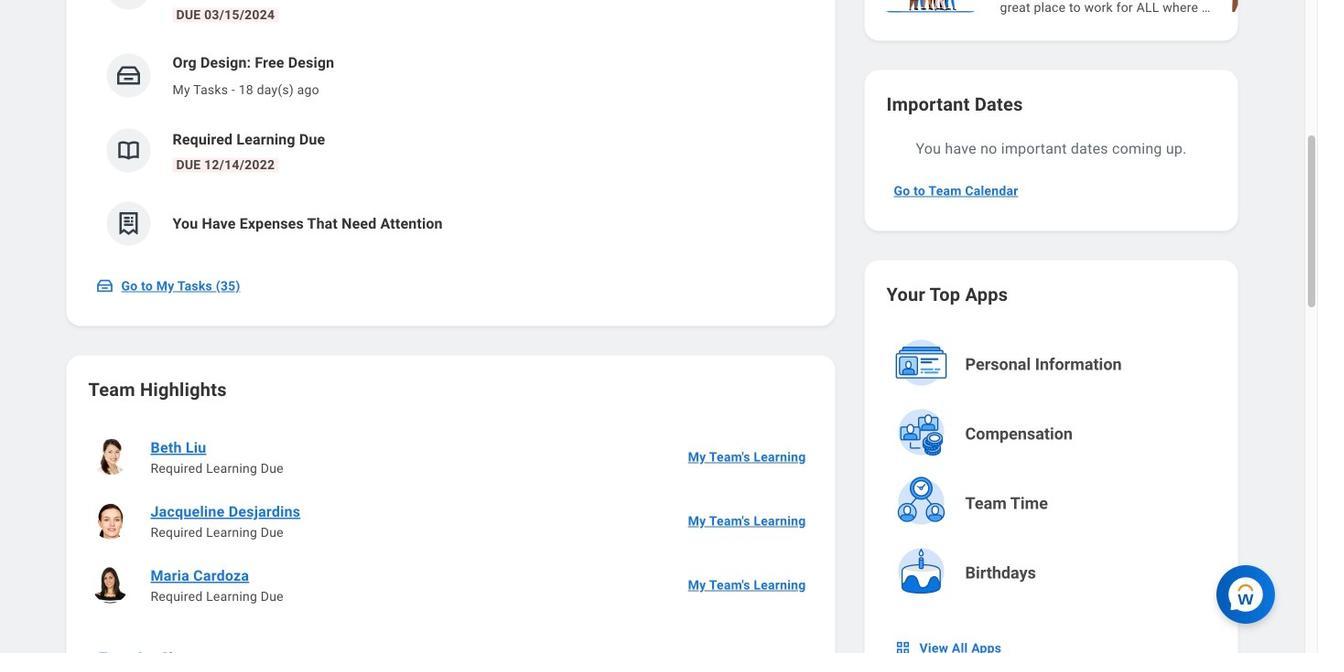 Task type: describe. For each thing, give the bounding box(es) containing it.
book open image
[[115, 137, 142, 164]]

dashboard expenses image
[[115, 210, 142, 238]]

nbox image
[[894, 639, 912, 654]]

inbox image
[[96, 277, 114, 295]]



Task type: locate. For each thing, give the bounding box(es) containing it.
inbox image
[[115, 62, 142, 89]]

list
[[88, 0, 813, 260], [879, 0, 1318, 19], [88, 425, 813, 617]]



Task type: vqa. For each thing, say whether or not it's contained in the screenshot.
list
yes



